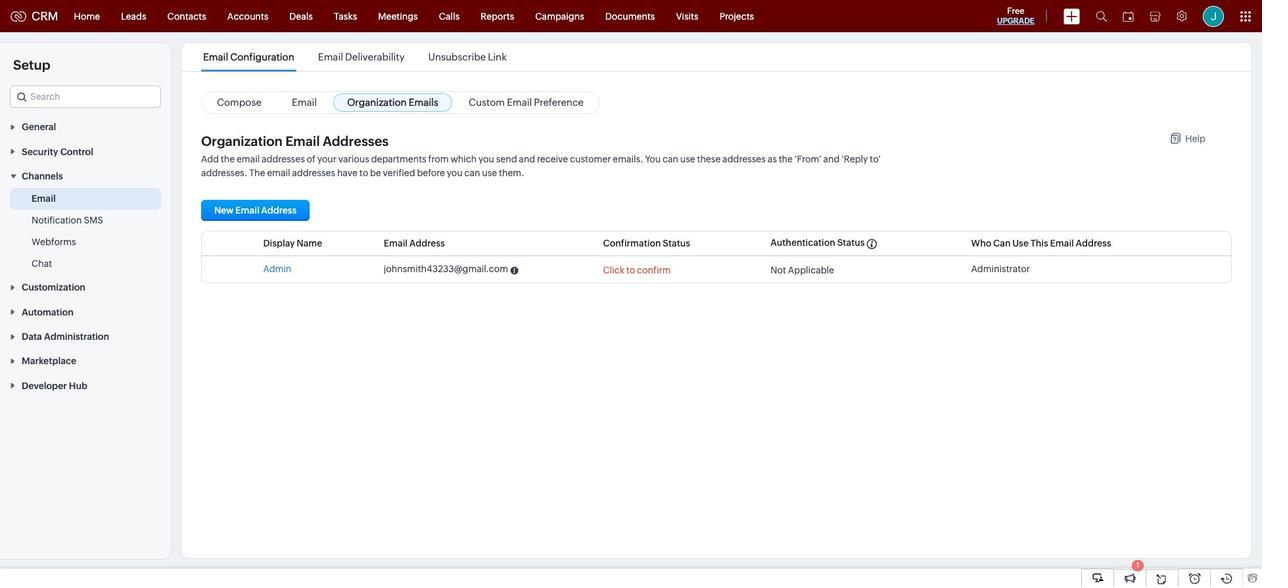 Task type: vqa. For each thing, say whether or not it's contained in the screenshot.
Calendar Image
yes



Task type: locate. For each thing, give the bounding box(es) containing it.
create menu element
[[1056, 0, 1088, 32]]

region
[[0, 188, 171, 275]]

search image
[[1096, 11, 1107, 22]]

create menu image
[[1064, 8, 1080, 24]]

search element
[[1088, 0, 1115, 32]]

None field
[[10, 85, 161, 108]]

list
[[191, 43, 519, 71]]



Task type: describe. For each thing, give the bounding box(es) containing it.
profile element
[[1195, 0, 1232, 32]]

calendar image
[[1123, 11, 1134, 21]]

profile image
[[1203, 6, 1224, 27]]

Search text field
[[11, 86, 160, 107]]

logo image
[[11, 11, 26, 21]]



